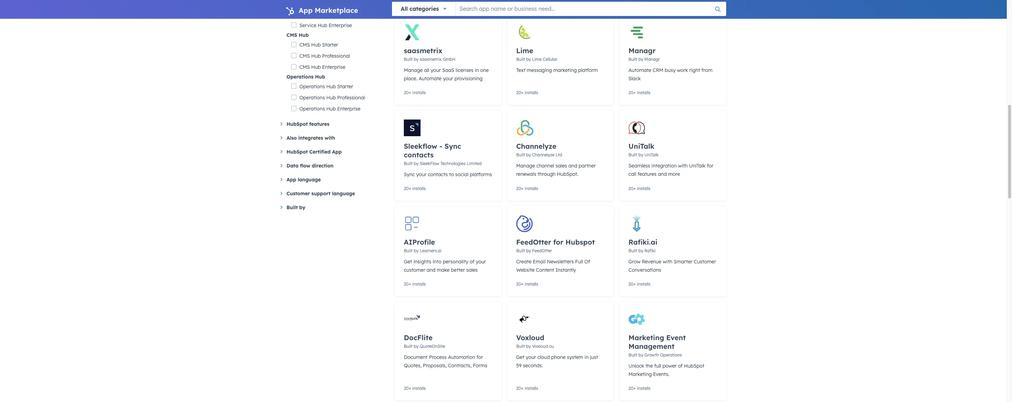Task type: describe. For each thing, give the bounding box(es) containing it.
unitalk for unitalk
[[644, 152, 659, 158]]

process
[[429, 355, 447, 361]]

1 vertical spatial contacts
[[428, 172, 448, 178]]

cms hub starter
[[299, 42, 338, 48]]

manage for channelyze
[[516, 163, 535, 169]]

rafiki
[[644, 249, 656, 254]]

20 + installs for aiprofile
[[404, 282, 426, 287]]

by inside feedotter for hubspot built by feedotter
[[526, 249, 531, 254]]

professional for cms hub professional
[[322, 53, 350, 59]]

starter for cms hub starter
[[322, 42, 338, 48]]

20 + installs for rafiki.ai
[[629, 282, 651, 287]]

built for rafiki.ai
[[629, 249, 637, 254]]

for inside the document process automation for quotes, proposals, contracts, forms
[[477, 355, 483, 361]]

data
[[287, 163, 299, 169]]

voxloud built by voxloud ou
[[516, 334, 554, 350]]

unitalk for seamless
[[689, 163, 706, 169]]

management
[[629, 343, 674, 351]]

automate inside manage all your saas licenses in one place. automate your provisioning
[[419, 76, 442, 82]]

contracts,
[[448, 363, 472, 369]]

grow revenue with smarter customer conversations
[[629, 259, 716, 274]]

built for aiprofile
[[404, 249, 413, 254]]

managr built by managr
[[629, 46, 660, 62]]

website
[[516, 267, 535, 274]]

partner
[[579, 163, 596, 169]]

+ for voxloud
[[521, 386, 524, 392]]

place.
[[404, 76, 417, 82]]

by for managr
[[639, 57, 643, 62]]

contacts inside sleekflow - sync contacts built by sleekflow technologies limited
[[404, 151, 434, 159]]

hub for operations hub
[[315, 74, 325, 80]]

caret image for app language
[[281, 178, 282, 181]]

docflite built by quoteonsite
[[404, 334, 445, 350]]

features inside seamless integration with unitalk for call features and more
[[638, 171, 657, 178]]

installs for channelyze
[[525, 186, 538, 191]]

0 vertical spatial voxloud
[[516, 334, 544, 343]]

growth
[[644, 353, 659, 358]]

built inside marketing event management built by growth operations
[[629, 353, 637, 358]]

event
[[666, 334, 686, 343]]

all categories
[[401, 5, 439, 12]]

by for rafiki.ai
[[639, 249, 643, 254]]

technologies
[[440, 161, 466, 166]]

built by
[[287, 205, 305, 211]]

by inside sleekflow - sync contacts built by sleekflow technologies limited
[[414, 161, 419, 166]]

1 vertical spatial sync
[[404, 172, 415, 178]]

20 for aiprofile
[[404, 282, 409, 287]]

just
[[590, 355, 598, 361]]

the
[[646, 363, 653, 370]]

forms
[[473, 363, 487, 369]]

get insights into personality of your customer and make better sales
[[404, 259, 486, 274]]

slack
[[629, 76, 641, 82]]

in for saasmetrix
[[475, 67, 479, 73]]

your down saas
[[443, 76, 453, 82]]

to
[[449, 172, 454, 178]]

service for service hub professional
[[299, 11, 316, 17]]

starter for service hub starter
[[329, 0, 345, 6]]

document
[[404, 355, 428, 361]]

through
[[538, 171, 556, 178]]

20 for sleekflow - sync contacts
[[404, 186, 409, 191]]

service for service hub enterprise
[[299, 22, 316, 29]]

0 vertical spatial lime
[[516, 46, 533, 55]]

by for lime
[[526, 57, 531, 62]]

text
[[516, 67, 526, 73]]

of
[[584, 259, 590, 265]]

by for voxloud
[[526, 344, 531, 350]]

app for app language
[[287, 177, 296, 183]]

0 vertical spatial unitalk
[[629, 142, 655, 151]]

sleekflow
[[404, 142, 437, 151]]

installs for aiprofile
[[412, 282, 426, 287]]

0 vertical spatial feedotter
[[516, 238, 551, 247]]

20 for marketing event management
[[629, 386, 633, 392]]

+ for rafiki.ai
[[633, 282, 636, 287]]

better
[[451, 267, 465, 274]]

by inside dropdown button
[[299, 205, 305, 211]]

installs for voxloud
[[525, 386, 538, 392]]

seamless
[[629, 163, 650, 169]]

hubspot for hubspot certified app
[[287, 149, 308, 155]]

installs for docflite
[[412, 386, 426, 392]]

integration
[[652, 163, 677, 169]]

professional for operations hub professional
[[337, 95, 365, 101]]

hub for cms hub enterprise
[[311, 64, 321, 70]]

20 for lime
[[516, 90, 521, 95]]

20 + installs for managr
[[629, 90, 651, 95]]

support
[[311, 191, 330, 197]]

get for voxloud
[[516, 355, 524, 361]]

saas
[[442, 67, 454, 73]]

operations hub
[[287, 74, 325, 80]]

create email newsletters full of website content instantly
[[516, 259, 590, 274]]

get for aiprofile
[[404, 259, 412, 265]]

by for channelyze
[[526, 152, 531, 158]]

cms for cms hub professional
[[299, 53, 310, 59]]

language inside dropdown button
[[298, 177, 321, 183]]

enterprise for operations hub enterprise
[[337, 106, 360, 112]]

proposals,
[[423, 363, 447, 369]]

marketing event management built by growth operations
[[629, 334, 686, 358]]

20 + installs for voxloud
[[516, 386, 538, 392]]

manage for saasmetrix
[[404, 67, 423, 73]]

provisioning
[[455, 76, 483, 82]]

and for unitalk
[[658, 171, 667, 178]]

+ for unitalk
[[633, 186, 636, 191]]

automation
[[448, 355, 475, 361]]

also integrates with
[[287, 135, 335, 141]]

hub for operations hub enterprise
[[326, 106, 336, 112]]

crm
[[653, 67, 663, 73]]

0 vertical spatial channelyze
[[516, 142, 556, 151]]

create
[[516, 259, 531, 265]]

features inside dropdown button
[[309, 121, 329, 127]]

hub for operations hub starter
[[326, 84, 336, 90]]

20 + installs for saasmetrix
[[404, 90, 426, 95]]

built for saasmetrix
[[404, 57, 413, 62]]

aiprofile built by learners.ai
[[404, 238, 442, 254]]

categories
[[410, 5, 439, 12]]

hub for cms hub professional
[[311, 53, 321, 59]]

installs for rafiki.ai
[[637, 282, 651, 287]]

app language
[[287, 177, 321, 183]]

built for docflite
[[404, 344, 413, 350]]

+ for lime
[[521, 90, 524, 95]]

all
[[401, 5, 408, 12]]

by for aiprofile
[[414, 249, 419, 254]]

cms for cms hub
[[287, 32, 297, 38]]

customer inside grow revenue with smarter customer conversations
[[694, 259, 716, 265]]

operations hub enterprise
[[299, 106, 360, 112]]

1 vertical spatial lime
[[532, 57, 542, 62]]

operations for operations hub enterprise
[[299, 106, 325, 112]]

compatible hubspot plans group
[[287, 0, 384, 115]]

one
[[480, 67, 489, 73]]

20 + installs for channelyze
[[516, 186, 538, 191]]

conversations
[[629, 267, 661, 274]]

also integrates with button
[[281, 134, 384, 142]]

in for voxloud
[[585, 355, 589, 361]]

starter for operations hub starter
[[337, 84, 353, 90]]

sales inside manage channel sales and partner renewals through hubspot.
[[556, 163, 567, 169]]

text messaging marketing platform
[[516, 67, 598, 73]]

saasmetrix built by saasmetrix gmbh
[[404, 46, 455, 62]]

and inside manage channel sales and partner renewals through hubspot.
[[568, 163, 577, 169]]

+ for marketing event management
[[633, 386, 636, 392]]

marketing
[[553, 67, 577, 73]]

hubspot certified app button
[[281, 148, 384, 156]]

customer support language
[[287, 191, 355, 197]]

cms for cms hub starter
[[299, 42, 310, 48]]

service hub professional
[[299, 11, 357, 17]]

your down sleekflow
[[416, 172, 426, 178]]

sleekflow - sync contacts built by sleekflow technologies limited
[[404, 142, 482, 166]]

customer
[[404, 267, 425, 274]]

cloud
[[537, 355, 550, 361]]

direction
[[312, 163, 333, 169]]

with inside 'dropdown button'
[[325, 135, 335, 141]]

seamless integration with unitalk for call features and more
[[629, 163, 713, 178]]

20 + installs for feedotter for hubspot
[[516, 282, 538, 287]]

marketing inside marketing event management built by growth operations
[[629, 334, 664, 343]]

rafiki.ai built by rafiki
[[629, 238, 657, 254]]

ou
[[549, 344, 554, 350]]

installs for unitalk
[[637, 186, 651, 191]]



Task type: locate. For each thing, give the bounding box(es) containing it.
1 vertical spatial for
[[553, 238, 563, 247]]

built
[[404, 57, 413, 62], [516, 57, 525, 62], [629, 57, 637, 62], [516, 152, 525, 158], [629, 152, 637, 158], [404, 161, 413, 166], [287, 205, 298, 211], [516, 249, 525, 254], [404, 249, 413, 254], [629, 249, 637, 254], [404, 344, 413, 350], [516, 344, 525, 350], [629, 353, 637, 358]]

of inside unlock the full power of hubspot marketing events.
[[678, 363, 683, 370]]

customer up built by
[[287, 191, 310, 197]]

seconds.
[[523, 363, 543, 369]]

hub up service hub professional
[[318, 0, 327, 6]]

2 horizontal spatial app
[[332, 149, 342, 155]]

by up create
[[526, 249, 531, 254]]

0 horizontal spatial language
[[298, 177, 321, 183]]

operations for operations hub starter
[[299, 84, 325, 90]]

2 vertical spatial and
[[427, 267, 436, 274]]

operations
[[287, 74, 314, 80], [299, 84, 325, 90], [299, 95, 325, 101], [299, 106, 325, 112], [660, 353, 682, 358]]

0 horizontal spatial in
[[475, 67, 479, 73]]

0 vertical spatial automate
[[629, 67, 651, 73]]

app marketplace
[[299, 6, 358, 15]]

automate crm busy work right from slack
[[629, 67, 713, 82]]

4 caret image from the top
[[281, 206, 282, 209]]

1 horizontal spatial for
[[553, 238, 563, 247]]

automate up slack at the top of the page
[[629, 67, 651, 73]]

2 vertical spatial starter
[[337, 84, 353, 90]]

in left the one
[[475, 67, 479, 73]]

0 vertical spatial contacts
[[404, 151, 434, 159]]

2 caret image from the top
[[281, 178, 282, 181]]

channel
[[536, 163, 554, 169]]

caret image for hubspot features
[[281, 123, 282, 126]]

contacts left to
[[428, 172, 448, 178]]

20 + installs for unitalk
[[629, 186, 651, 191]]

+ for docflite
[[409, 386, 411, 392]]

1 caret image from the top
[[281, 123, 282, 126]]

0 vertical spatial customer
[[287, 191, 310, 197]]

and for aiprofile
[[427, 267, 436, 274]]

+
[[409, 90, 411, 95], [521, 90, 524, 95], [633, 90, 636, 95], [409, 186, 411, 191], [521, 186, 524, 191], [633, 186, 636, 191], [409, 282, 411, 287], [521, 282, 524, 287], [633, 282, 636, 287], [409, 386, 411, 392], [521, 386, 524, 392], [633, 386, 636, 392]]

1 horizontal spatial automate
[[629, 67, 651, 73]]

1 vertical spatial get
[[516, 355, 524, 361]]

installs down conversations on the right of the page
[[637, 282, 651, 287]]

0 vertical spatial sync
[[445, 142, 461, 151]]

right
[[689, 67, 700, 73]]

phone
[[551, 355, 566, 361]]

1 vertical spatial marketing
[[629, 372, 652, 378]]

1 vertical spatial saasmetrix
[[420, 57, 442, 62]]

1 horizontal spatial and
[[568, 163, 577, 169]]

built inside aiprofile built by learners.ai
[[404, 249, 413, 254]]

20 for docflite
[[404, 386, 409, 392]]

0 horizontal spatial of
[[470, 259, 474, 265]]

installs for managr
[[637, 90, 651, 95]]

1 vertical spatial and
[[658, 171, 667, 178]]

enterprise down the operations hub professional
[[337, 106, 360, 112]]

caret image for also integrates with
[[281, 136, 282, 140]]

built inside saasmetrix built by saasmetrix gmbh
[[404, 57, 413, 62]]

1 vertical spatial service
[[299, 11, 316, 17]]

rafiki.ai
[[629, 238, 657, 247]]

all categories button
[[392, 2, 455, 16]]

sync
[[445, 142, 461, 151], [404, 172, 415, 178]]

built for lime
[[516, 57, 525, 62]]

1 vertical spatial language
[[332, 191, 355, 197]]

2 marketing from the top
[[629, 372, 652, 378]]

service hub enterprise
[[299, 22, 352, 29]]

1 marketing from the top
[[629, 334, 664, 343]]

1 vertical spatial features
[[638, 171, 657, 178]]

20 + installs down slack at the top of the page
[[629, 90, 651, 95]]

built for voxloud
[[516, 344, 525, 350]]

0 horizontal spatial customer
[[287, 191, 310, 197]]

1 vertical spatial unitalk
[[644, 152, 659, 158]]

2 service from the top
[[299, 11, 316, 17]]

by for saasmetrix
[[414, 57, 419, 62]]

0 horizontal spatial features
[[309, 121, 329, 127]]

sync inside sleekflow - sync contacts built by sleekflow technologies limited
[[445, 142, 461, 151]]

busy
[[665, 67, 676, 73]]

2 vertical spatial hubspot
[[684, 363, 704, 370]]

operations down operations hub
[[299, 84, 325, 90]]

hub for service hub starter
[[318, 0, 327, 6]]

your inside get insights into personality of your customer and make better sales
[[476, 259, 486, 265]]

1 vertical spatial starter
[[322, 42, 338, 48]]

automate down all on the left top of the page
[[419, 76, 442, 82]]

with left the 'smarter'
[[663, 259, 672, 265]]

0 vertical spatial app
[[299, 6, 313, 15]]

with for unitalk
[[678, 163, 688, 169]]

learners.ai
[[420, 249, 442, 254]]

0 horizontal spatial and
[[427, 267, 436, 274]]

hubspot
[[566, 238, 595, 247]]

1 vertical spatial manage
[[516, 163, 535, 169]]

manage up renewals on the top right of page
[[516, 163, 535, 169]]

built inside docflite built by quoteonsite
[[404, 344, 413, 350]]

20 + installs for lime
[[516, 90, 538, 95]]

-
[[439, 142, 442, 151]]

20 for managr
[[629, 90, 633, 95]]

by down rafiki.ai
[[639, 249, 643, 254]]

events.
[[653, 372, 669, 378]]

built by button
[[281, 204, 384, 212]]

limited
[[467, 161, 482, 166]]

built inside the "lime built by lime cellular"
[[516, 57, 525, 62]]

starter up the operations hub professional
[[337, 84, 353, 90]]

0 vertical spatial manage
[[404, 67, 423, 73]]

get up customer
[[404, 259, 412, 265]]

by left sleekflow
[[414, 161, 419, 166]]

unitalk inside seamless integration with unitalk for call features and more
[[689, 163, 706, 169]]

with up more
[[678, 163, 688, 169]]

in inside get your cloud phone system in just 59 seconds.
[[585, 355, 589, 361]]

0 horizontal spatial manage
[[404, 67, 423, 73]]

3 caret image from the top
[[281, 164, 282, 168]]

1 vertical spatial feedotter
[[532, 249, 552, 254]]

app down also integrates with 'dropdown button'
[[332, 149, 342, 155]]

data flow direction button
[[281, 162, 384, 170]]

installs for marketing event management
[[637, 386, 651, 392]]

0 vertical spatial sales
[[556, 163, 567, 169]]

sales
[[556, 163, 567, 169], [466, 267, 478, 274]]

installs for feedotter for hubspot
[[525, 282, 538, 287]]

and down into
[[427, 267, 436, 274]]

lime built by lime cellular
[[516, 46, 557, 62]]

gmbh
[[443, 57, 455, 62]]

operations inside marketing event management built by growth operations
[[660, 353, 682, 358]]

20 for rafiki.ai
[[629, 282, 633, 287]]

newsletters
[[547, 259, 574, 265]]

20 for voxloud
[[516, 386, 521, 392]]

1 service from the top
[[299, 0, 316, 6]]

hubspot features button
[[281, 120, 384, 128]]

from
[[702, 67, 713, 73]]

0 horizontal spatial app
[[287, 177, 296, 183]]

operations for operations hub professional
[[299, 95, 325, 101]]

hubspot right power
[[684, 363, 704, 370]]

of right power
[[678, 363, 683, 370]]

manage
[[404, 67, 423, 73], [516, 163, 535, 169]]

hub up operations hub
[[311, 64, 321, 70]]

1 horizontal spatial manage
[[516, 163, 535, 169]]

marketing
[[629, 334, 664, 343], [629, 372, 652, 378]]

1 horizontal spatial in
[[585, 355, 589, 361]]

caret image inside app language dropdown button
[[281, 178, 282, 181]]

hubspot inside unlock the full power of hubspot marketing events.
[[684, 363, 704, 370]]

sales up hubspot.
[[556, 163, 567, 169]]

built down aiprofile
[[404, 249, 413, 254]]

built inside rafiki.ai built by rafiki
[[629, 249, 637, 254]]

1 horizontal spatial customer
[[694, 259, 716, 265]]

sales inside get insights into personality of your customer and make better sales
[[466, 267, 478, 274]]

by up place.
[[414, 57, 419, 62]]

installs down the 'website'
[[525, 282, 538, 287]]

sales right better
[[466, 267, 478, 274]]

language down data flow direction
[[298, 177, 321, 183]]

document process automation for quotes, proposals, contracts, forms
[[404, 355, 487, 369]]

1 vertical spatial sales
[[466, 267, 478, 274]]

0 vertical spatial starter
[[329, 0, 345, 6]]

built up 59
[[516, 344, 525, 350]]

caret image
[[281, 123, 282, 126], [281, 150, 282, 154], [281, 164, 282, 168], [281, 206, 282, 209]]

20 + installs down unlock
[[629, 386, 651, 392]]

built inside built by dropdown button
[[287, 205, 298, 211]]

get your cloud phone system in just 59 seconds.
[[516, 355, 598, 369]]

customer right the 'smarter'
[[694, 259, 716, 265]]

59
[[516, 363, 522, 369]]

20 + installs down customer
[[404, 282, 426, 287]]

0 vertical spatial and
[[568, 163, 577, 169]]

caret image
[[281, 136, 282, 140], [281, 178, 282, 181], [281, 192, 282, 195]]

hub for service hub enterprise
[[318, 22, 327, 29]]

3 caret image from the top
[[281, 192, 282, 195]]

manage up place.
[[404, 67, 423, 73]]

installs down quotes, at left bottom
[[412, 386, 426, 392]]

installs down sleekflow
[[412, 186, 426, 191]]

20 + installs down conversations on the right of the page
[[629, 282, 651, 287]]

feedotter for hubspot built by feedotter
[[516, 238, 595, 254]]

0 vertical spatial service
[[299, 0, 316, 6]]

1 horizontal spatial sales
[[556, 163, 567, 169]]

built down app language
[[287, 205, 298, 211]]

by up seconds.
[[526, 344, 531, 350]]

20 for unitalk
[[629, 186, 633, 191]]

power
[[663, 363, 677, 370]]

0 vertical spatial caret image
[[281, 136, 282, 140]]

1 vertical spatial voxloud
[[532, 344, 548, 350]]

built for managr
[[629, 57, 637, 62]]

automate
[[629, 67, 651, 73], [419, 76, 442, 82]]

by inside rafiki.ai built by rafiki
[[639, 249, 643, 254]]

installs down "the"
[[637, 386, 651, 392]]

1 vertical spatial in
[[585, 355, 589, 361]]

enterprise for service hub enterprise
[[329, 22, 352, 29]]

cms hub
[[287, 32, 309, 38]]

hub down the service hub starter
[[318, 11, 327, 17]]

0 horizontal spatial for
[[477, 355, 483, 361]]

customer inside "dropdown button"
[[287, 191, 310, 197]]

with inside seamless integration with unitalk for call features and more
[[678, 163, 688, 169]]

built up renewals on the top right of page
[[516, 152, 525, 158]]

operations up power
[[660, 353, 682, 358]]

your inside get your cloud phone system in just 59 seconds.
[[526, 355, 536, 361]]

by up messaging
[[526, 57, 531, 62]]

by inside channelyze built by channelyze ltd
[[526, 152, 531, 158]]

integrates
[[298, 135, 323, 141]]

hub up operations hub enterprise
[[326, 95, 336, 101]]

1 horizontal spatial of
[[678, 363, 683, 370]]

built for unitalk
[[629, 152, 637, 158]]

smarter
[[674, 259, 692, 265]]

hub for cms hub starter
[[311, 42, 321, 48]]

0 horizontal spatial sales
[[466, 267, 478, 274]]

customer
[[287, 191, 310, 197], [694, 259, 716, 265]]

0 horizontal spatial automate
[[419, 76, 442, 82]]

2 vertical spatial service
[[299, 22, 316, 29]]

voxloud up cloud
[[516, 334, 544, 343]]

language up built by dropdown button
[[332, 191, 355, 197]]

by inside marketing event management built by growth operations
[[639, 353, 643, 358]]

revenue
[[642, 259, 661, 265]]

1 horizontal spatial with
[[663, 259, 672, 265]]

20 for saasmetrix
[[404, 90, 409, 95]]

1 vertical spatial of
[[678, 363, 683, 370]]

1 vertical spatial with
[[678, 163, 688, 169]]

and inside get insights into personality of your customer and make better sales
[[427, 267, 436, 274]]

built up seamless
[[629, 152, 637, 158]]

by inside docflite built by quoteonsite
[[414, 344, 419, 350]]

built down docflite
[[404, 344, 413, 350]]

operations up hubspot features at the left of page
[[299, 106, 325, 112]]

0 vertical spatial get
[[404, 259, 412, 265]]

1 caret image from the top
[[281, 136, 282, 140]]

caret image inside also integrates with 'dropdown button'
[[281, 136, 282, 140]]

1 horizontal spatial language
[[332, 191, 355, 197]]

unlock
[[629, 363, 644, 370]]

hubspot up also
[[287, 121, 308, 127]]

more
[[668, 171, 680, 178]]

hub down service hub professional
[[318, 22, 327, 29]]

1 vertical spatial automate
[[419, 76, 442, 82]]

by inside aiprofile built by learners.ai
[[414, 249, 419, 254]]

by left growth
[[639, 353, 643, 358]]

marketing inside unlock the full power of hubspot marketing events.
[[629, 372, 652, 378]]

hub for service hub professional
[[318, 11, 327, 17]]

built up create
[[516, 249, 525, 254]]

hub up cms hub professional
[[311, 42, 321, 48]]

caret image inside data flow direction dropdown button
[[281, 164, 282, 168]]

of inside get insights into personality of your customer and make better sales
[[470, 259, 474, 265]]

0 horizontal spatial get
[[404, 259, 412, 265]]

aiprofile
[[404, 238, 435, 247]]

by up renewals on the top right of page
[[526, 152, 531, 158]]

grow
[[629, 259, 641, 265]]

1 vertical spatial professional
[[322, 53, 350, 59]]

2 vertical spatial unitalk
[[689, 163, 706, 169]]

marketing up growth
[[629, 334, 664, 343]]

0 vertical spatial with
[[325, 135, 335, 141]]

1 horizontal spatial get
[[516, 355, 524, 361]]

marketing down unlock
[[629, 372, 652, 378]]

operations hub professional
[[299, 95, 365, 101]]

enterprise for cms hub enterprise
[[322, 64, 345, 70]]

by for docflite
[[414, 344, 419, 350]]

platform
[[578, 67, 598, 73]]

docflite
[[404, 334, 433, 343]]

caret image for hubspot certified app
[[281, 150, 282, 154]]

unitalk
[[629, 142, 655, 151], [644, 152, 659, 158], [689, 163, 706, 169]]

and down the integration
[[658, 171, 667, 178]]

email
[[533, 259, 546, 265]]

automate inside 'automate crm busy work right from slack'
[[629, 67, 651, 73]]

language inside "dropdown button"
[[332, 191, 355, 197]]

in inside manage all your saas licenses in one place. automate your provisioning
[[475, 67, 479, 73]]

flow
[[300, 163, 310, 169]]

with inside grow revenue with smarter customer conversations
[[663, 259, 672, 265]]

3 service from the top
[[299, 22, 316, 29]]

installs down place.
[[412, 90, 426, 95]]

get
[[404, 259, 412, 265], [516, 355, 524, 361]]

20 for channelyze
[[516, 186, 521, 191]]

by down the customer support language
[[299, 205, 305, 211]]

0 vertical spatial professional
[[329, 11, 357, 17]]

1 vertical spatial hubspot
[[287, 149, 308, 155]]

20 + installs for marketing event management
[[629, 386, 651, 392]]

hub
[[318, 0, 327, 6], [318, 11, 327, 17], [318, 22, 327, 29], [299, 32, 309, 38], [311, 42, 321, 48], [311, 53, 321, 59], [311, 64, 321, 70], [315, 74, 325, 80], [326, 84, 336, 90], [326, 95, 336, 101], [326, 106, 336, 112]]

licenses
[[456, 67, 473, 73]]

certified
[[309, 149, 331, 155]]

hub up the operations hub professional
[[326, 84, 336, 90]]

2 horizontal spatial with
[[678, 163, 688, 169]]

get inside get your cloud phone system in just 59 seconds.
[[516, 355, 524, 361]]

0 vertical spatial language
[[298, 177, 321, 183]]

features up also integrates with
[[309, 121, 329, 127]]

app down the data
[[287, 177, 296, 183]]

all
[[424, 67, 429, 73]]

hubspot for hubspot features
[[287, 121, 308, 127]]

0 vertical spatial saasmetrix
[[404, 46, 442, 55]]

operations down operations hub starter
[[299, 95, 325, 101]]

customer support language button
[[281, 190, 384, 198]]

installs down slack at the top of the page
[[637, 90, 651, 95]]

full
[[654, 363, 661, 370]]

app for app marketplace
[[299, 6, 313, 15]]

+ for sleekflow - sync contacts
[[409, 186, 411, 191]]

0 vertical spatial managr
[[629, 46, 656, 55]]

installs for lime
[[525, 90, 538, 95]]

installs down renewals on the top right of page
[[525, 186, 538, 191]]

2 vertical spatial with
[[663, 259, 672, 265]]

built up slack at the top of the page
[[629, 57, 637, 62]]

20 for feedotter for hubspot
[[516, 282, 521, 287]]

service
[[299, 0, 316, 6], [299, 11, 316, 17], [299, 22, 316, 29]]

ltd
[[556, 152, 562, 158]]

0 vertical spatial features
[[309, 121, 329, 127]]

professional up cms hub enterprise
[[322, 53, 350, 59]]

built inside unitalk built by unitalk
[[629, 152, 637, 158]]

20
[[404, 90, 409, 95], [516, 90, 521, 95], [629, 90, 633, 95], [404, 186, 409, 191], [516, 186, 521, 191], [629, 186, 633, 191], [404, 282, 409, 287], [516, 282, 521, 287], [629, 282, 633, 287], [404, 386, 409, 392], [516, 386, 521, 392], [629, 386, 633, 392]]

get inside get insights into personality of your customer and make better sales
[[404, 259, 412, 265]]

hubspot up the data
[[287, 149, 308, 155]]

1 vertical spatial app
[[332, 149, 342, 155]]

make
[[437, 267, 450, 274]]

by inside voxloud built by voxloud ou
[[526, 344, 531, 350]]

2 vertical spatial enterprise
[[337, 106, 360, 112]]

quoteonsite
[[420, 344, 445, 350]]

built up place.
[[404, 57, 413, 62]]

professional up operations hub enterprise
[[337, 95, 365, 101]]

hub down cms hub enterprise
[[315, 74, 325, 80]]

20 + installs for sleekflow - sync contacts
[[404, 186, 426, 191]]

hub down the operations hub professional
[[326, 106, 336, 112]]

1 horizontal spatial sync
[[445, 142, 461, 151]]

built inside sleekflow - sync contacts built by sleekflow technologies limited
[[404, 161, 413, 166]]

channelyze built by channelyze ltd
[[516, 142, 562, 158]]

professional for service hub professional
[[329, 11, 357, 17]]

your right all on the left top of the page
[[431, 67, 441, 73]]

service up "cms hub"
[[299, 22, 316, 29]]

platforms
[[470, 172, 492, 178]]

1 vertical spatial enterprise
[[322, 64, 345, 70]]

built inside managr built by managr
[[629, 57, 637, 62]]

0 vertical spatial enterprise
[[329, 22, 352, 29]]

built up grow
[[629, 249, 637, 254]]

cellular
[[543, 57, 557, 62]]

2 vertical spatial app
[[287, 177, 296, 183]]

0 vertical spatial in
[[475, 67, 479, 73]]

built inside channelyze built by channelyze ltd
[[516, 152, 525, 158]]

caret image inside hubspot certified app dropdown button
[[281, 150, 282, 154]]

20 + installs for docflite
[[404, 386, 426, 392]]

2 horizontal spatial and
[[658, 171, 667, 178]]

also
[[287, 135, 297, 141]]

+ for saasmetrix
[[409, 90, 411, 95]]

0 horizontal spatial with
[[325, 135, 335, 141]]

sync right -
[[445, 142, 461, 151]]

by inside unitalk built by unitalk
[[639, 152, 643, 158]]

enterprise down marketplace
[[329, 22, 352, 29]]

+ for aiprofile
[[409, 282, 411, 287]]

by inside managr built by managr
[[639, 57, 643, 62]]

cms
[[287, 32, 297, 38], [299, 42, 310, 48], [299, 53, 310, 59], [299, 64, 310, 70]]

enterprise down cms hub professional
[[322, 64, 345, 70]]

2 horizontal spatial for
[[707, 163, 713, 169]]

language
[[298, 177, 321, 183], [332, 191, 355, 197]]

built inside feedotter for hubspot built by feedotter
[[516, 249, 525, 254]]

and inside seamless integration with unitalk for call features and more
[[658, 171, 667, 178]]

hubspot features
[[287, 121, 329, 127]]

sync down sleekflow
[[404, 172, 415, 178]]

caret image inside "customer support language" "dropdown button"
[[281, 192, 282, 195]]

with down hubspot features dropdown button
[[325, 135, 335, 141]]

of for marketing event management
[[678, 363, 683, 370]]

1 vertical spatial managr
[[644, 57, 660, 62]]

saasmetrix
[[404, 46, 442, 55], [420, 57, 442, 62]]

full
[[575, 259, 583, 265]]

2 vertical spatial caret image
[[281, 192, 282, 195]]

operations for operations hub
[[287, 74, 314, 80]]

20 + installs
[[404, 90, 426, 95], [516, 90, 538, 95], [629, 90, 651, 95], [404, 186, 426, 191], [516, 186, 538, 191], [629, 186, 651, 191], [404, 282, 426, 287], [516, 282, 538, 287], [629, 282, 651, 287], [404, 386, 426, 392], [516, 386, 538, 392], [629, 386, 651, 392]]

manage inside manage all your saas licenses in one place. automate your provisioning
[[404, 67, 423, 73]]

+ for feedotter for hubspot
[[521, 282, 524, 287]]

caret image for customer support language
[[281, 192, 282, 195]]

work
[[677, 67, 688, 73]]

personality
[[443, 259, 468, 265]]

service hub starter
[[299, 0, 345, 6]]

operations down cms hub enterprise
[[287, 74, 314, 80]]

built inside voxloud built by voxloud ou
[[516, 344, 525, 350]]

0 horizontal spatial sync
[[404, 172, 415, 178]]

built up text
[[516, 57, 525, 62]]

20 + installs down sleekflow
[[404, 186, 426, 191]]

by inside the "lime built by lime cellular"
[[526, 57, 531, 62]]

2 vertical spatial professional
[[337, 95, 365, 101]]

by inside saasmetrix built by saasmetrix gmbh
[[414, 57, 419, 62]]

caret image for built by
[[281, 206, 282, 209]]

hub for operations hub professional
[[326, 95, 336, 101]]

of right personality
[[470, 259, 474, 265]]

+ for managr
[[633, 90, 636, 95]]

1 vertical spatial customer
[[694, 259, 716, 265]]

2 caret image from the top
[[281, 150, 282, 154]]

caret image inside hubspot features dropdown button
[[281, 123, 282, 126]]

into
[[433, 259, 441, 265]]

1 horizontal spatial app
[[299, 6, 313, 15]]

hubspot certified app
[[287, 149, 342, 155]]

content
[[536, 267, 554, 274]]

0 vertical spatial hubspot
[[287, 121, 308, 127]]

20 + installs down place.
[[404, 90, 426, 95]]

professional up service hub enterprise
[[329, 11, 357, 17]]

20 + installs down quotes, at left bottom
[[404, 386, 426, 392]]

by for unitalk
[[639, 152, 643, 158]]

20 + installs down seconds.
[[516, 386, 538, 392]]

installs down customer
[[412, 282, 426, 287]]

installs for saasmetrix
[[412, 90, 426, 95]]

for inside seamless integration with unitalk for call features and more
[[707, 163, 713, 169]]

voxloud left ou at the right of the page
[[532, 344, 548, 350]]

service for service hub starter
[[299, 0, 316, 6]]

service up service hub professional
[[299, 0, 316, 6]]

caret image inside built by dropdown button
[[281, 206, 282, 209]]

Search app name or business need... search field
[[456, 2, 726, 16]]

1 vertical spatial caret image
[[281, 178, 282, 181]]

installs down seconds.
[[525, 386, 538, 392]]

system
[[567, 355, 583, 361]]

0 vertical spatial of
[[470, 259, 474, 265]]

2 vertical spatial for
[[477, 355, 483, 361]]

1 vertical spatial channelyze
[[532, 152, 555, 158]]

built up unlock
[[629, 353, 637, 358]]

manage inside manage channel sales and partner renewals through hubspot.
[[516, 163, 535, 169]]

by up seamless
[[639, 152, 643, 158]]

20 + installs down text
[[516, 90, 538, 95]]

get up 59
[[516, 355, 524, 361]]

for inside feedotter for hubspot built by feedotter
[[553, 238, 563, 247]]

of for aiprofile
[[470, 259, 474, 265]]

0 vertical spatial marketing
[[629, 334, 664, 343]]

0 vertical spatial for
[[707, 163, 713, 169]]

1 horizontal spatial features
[[638, 171, 657, 178]]

with for rafiki.ai
[[663, 259, 672, 265]]

cms hub enterprise
[[299, 64, 345, 70]]

caret image for data flow direction
[[281, 164, 282, 168]]



Task type: vqa. For each thing, say whether or not it's contained in the screenshot.


